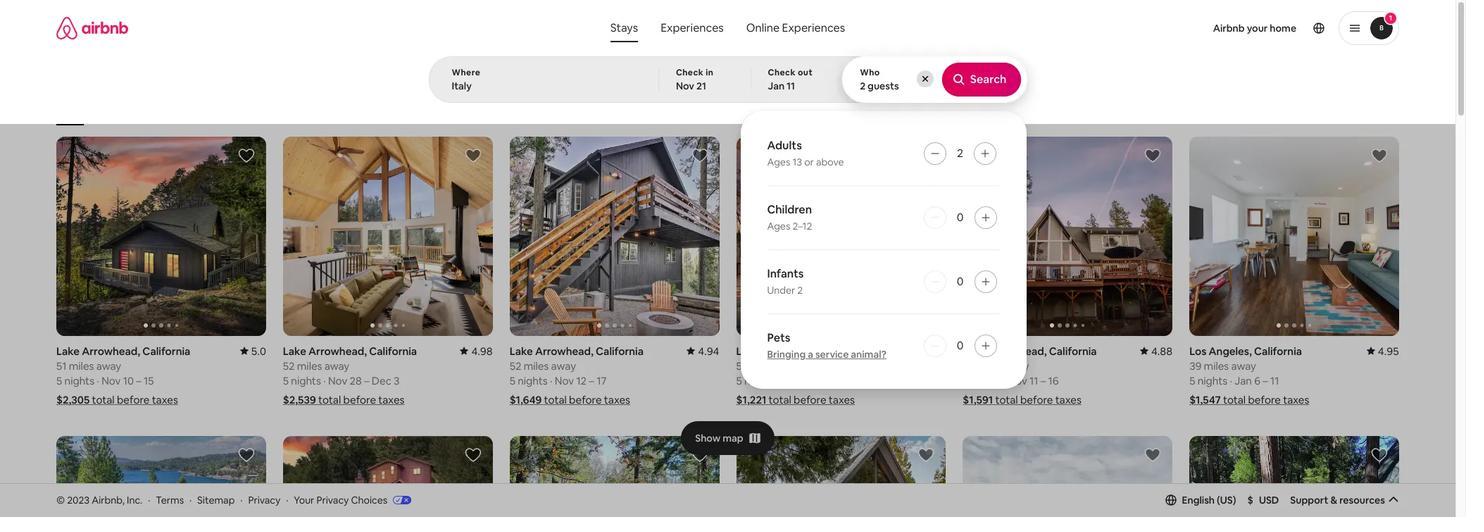 Task type: vqa. For each thing, say whether or not it's contained in the screenshot.


Task type: locate. For each thing, give the bounding box(es) containing it.
jan
[[768, 80, 785, 92], [1235, 374, 1253, 387]]

5 for $1,649
[[510, 374, 516, 387]]

away for 10
[[96, 359, 121, 373]]

miles inside 'lake arrowhead, california 53 miles away · nov 11 – 16 $1,591 total before taxes'
[[978, 359, 1003, 373]]

away inside lake arrowhead, california 52 miles away 5 nights $1,221 total before taxes
[[778, 359, 803, 373]]

· inside los angeles, california 39 miles away 5 nights · jan 6 – 11 $1,547 total before taxes
[[1231, 374, 1233, 387]]

california inside 'lake arrowhead, california 53 miles away · nov 11 – 16 $1,591 total before taxes'
[[1050, 344, 1098, 358]]

california for lake arrowhead, california 52 miles away 5 nights · nov 12 – 17 $1,649 total before taxes
[[596, 345, 644, 358]]

21
[[697, 80, 707, 92]]

choices
[[351, 494, 388, 506]]

4 miles from the left
[[978, 359, 1003, 373]]

homes
[[1043, 104, 1070, 116]]

california inside los angeles, california 39 miles away 5 nights · jan 6 – 11 $1,547 total before taxes
[[1255, 345, 1303, 358]]

4.88 out of 5 average rating image
[[1141, 344, 1173, 358]]

3 nights from the left
[[745, 374, 775, 387]]

before down 6
[[1249, 393, 1282, 407]]

52 up '$1,649'
[[510, 359, 522, 373]]

lake inside lake arrowhead, california 52 miles away 5 nights $1,221 total before taxes
[[737, 344, 760, 358]]

3 away from the left
[[778, 359, 803, 373]]

ages for children
[[768, 220, 791, 233]]

taxes inside los angeles, california 39 miles away 5 nights · jan 6 – 11 $1,547 total before taxes
[[1284, 393, 1310, 407]]

lake right 5.0 out of 5 average rating image
[[283, 344, 306, 358]]

nights up $2,539
[[291, 374, 321, 387]]

jan up 'countryside'
[[768, 80, 785, 92]]

5 taxes from the left
[[604, 393, 631, 407]]

california
[[143, 344, 190, 358], [369, 344, 417, 358], [823, 344, 871, 358], [1050, 344, 1098, 358], [596, 345, 644, 358], [1255, 345, 1303, 358]]

adults ages 13 or above
[[768, 138, 845, 168]]

miles up '$1,649'
[[524, 359, 549, 373]]

nov left 10
[[102, 374, 121, 387]]

california inside lake arrowhead, california 52 miles away 5 nights · nov 12 – 17 $1,649 total before taxes
[[596, 345, 644, 358]]

total inside lake arrowhead, california 51 miles away 5 nights · nov 10 – 15 $2,305 total before taxes
[[92, 393, 115, 407]]

nov inside lake arrowhead, california 52 miles away 5 nights · nov 12 – 17 $1,649 total before taxes
[[555, 374, 574, 387]]

1 taxes from the left
[[152, 393, 178, 407]]

add to wishlist: lake arrowhead, california image
[[238, 147, 255, 164], [465, 147, 482, 164], [692, 147, 708, 164], [918, 147, 935, 164], [238, 447, 255, 464]]

1 horizontal spatial 52
[[510, 359, 522, 373]]

before inside lake arrowhead, california 52 miles away 5 nights $1,221 total before taxes
[[794, 393, 827, 407]]

away
[[96, 359, 121, 373], [325, 359, 350, 373], [778, 359, 803, 373], [1005, 359, 1030, 373], [551, 359, 576, 373], [1232, 359, 1257, 373]]

1 5 from the left
[[56, 374, 62, 387]]

5 down 51
[[56, 374, 62, 387]]

nov left 21
[[676, 80, 695, 92]]

5 nights from the left
[[1198, 374, 1228, 387]]

4 5 from the left
[[510, 374, 516, 387]]

11 inside check out jan 11
[[787, 80, 796, 92]]

0 vertical spatial jan
[[768, 80, 785, 92]]

arrowhead, for 12
[[535, 345, 594, 358]]

2 total from the left
[[319, 393, 341, 407]]

0 horizontal spatial 5.0
[[251, 344, 266, 358]]

2 before from the left
[[344, 393, 376, 407]]

1 vertical spatial ages
[[768, 220, 791, 233]]

5 away from the left
[[551, 359, 576, 373]]

1 vertical spatial jan
[[1235, 374, 1253, 387]]

lake for lake arrowhead, california 52 miles away 5 nights $1,221 total before taxes
[[737, 344, 760, 358]]

4 arrowhead, from the left
[[989, 344, 1047, 358]]

check for nov
[[676, 67, 704, 78]]

nights up '$1,649'
[[518, 374, 548, 387]]

0 horizontal spatial 52
[[283, 359, 295, 373]]

3
[[394, 374, 400, 387]]

2–12
[[793, 220, 813, 233]]

total right $1,221
[[769, 393, 792, 407]]

· left 12
[[550, 374, 553, 387]]

· left privacy link
[[240, 494, 243, 506]]

nov inside the lake arrowhead, california 52 miles away 5 nights · nov 28 – dec 3 $2,539 total before taxes
[[328, 374, 348, 387]]

add to wishlist: los angeles, california image
[[1372, 147, 1389, 164], [1145, 447, 1162, 464]]

check
[[676, 67, 704, 78], [768, 67, 796, 78]]

4.94
[[698, 345, 720, 358]]

airbnb your home link
[[1205, 13, 1306, 43]]

taxes inside the lake arrowhead, california 52 miles away 5 nights · nov 28 – dec 3 $2,539 total before taxes
[[379, 393, 405, 407]]

check for jan
[[768, 67, 796, 78]]

add to wishlist: lake arrowhead, california image
[[1145, 147, 1162, 164], [692, 447, 708, 464], [918, 447, 935, 464]]

lake for lake arrowhead, california 53 miles away · nov 11 – 16 $1,591 total before taxes
[[963, 344, 987, 358]]

6 taxes from the left
[[1284, 393, 1310, 407]]

privacy right your
[[317, 494, 349, 506]]

5 inside lake arrowhead, california 52 miles away 5 nights $1,221 total before taxes
[[737, 374, 742, 387]]

1 52 from the left
[[283, 359, 295, 373]]

nights inside lake arrowhead, california 52 miles away 5 nights · nov 12 – 17 $1,649 total before taxes
[[518, 374, 548, 387]]

miles for $2,539
[[297, 359, 322, 373]]

52 inside the lake arrowhead, california 52 miles away 5 nights · nov 28 – dec 3 $2,539 total before taxes
[[283, 359, 295, 373]]

nights up $1,547
[[1198, 374, 1228, 387]]

2 vertical spatial 2
[[798, 284, 803, 297]]

nights inside the lake arrowhead, california 52 miles away 5 nights · nov 28 – dec 3 $2,539 total before taxes
[[291, 374, 321, 387]]

miles inside lake arrowhead, california 52 miles away 5 nights · nov 12 – 17 $1,649 total before taxes
[[524, 359, 549, 373]]

nov left '28'
[[328, 374, 348, 387]]

2 nights from the left
[[291, 374, 321, 387]]

before down 'a' in the bottom of the page
[[794, 393, 827, 407]]

0 for pets
[[957, 338, 964, 353]]

3 california from the left
[[823, 344, 871, 358]]

6 california from the left
[[1255, 345, 1303, 358]]

add to wishlist: lake arrowhead, california image for lake arrowhead, california 52 miles away 5 nights $1,221 total before taxes
[[918, 147, 935, 164]]

1 horizontal spatial add to wishlist: los angeles, california image
[[1372, 147, 1389, 164]]

california inside lake arrowhead, california 52 miles away 5 nights $1,221 total before taxes
[[823, 344, 871, 358]]

nights inside lake arrowhead, california 51 miles away 5 nights · nov 10 – 15 $2,305 total before taxes
[[64, 374, 94, 387]]

check inside check in nov 21
[[676, 67, 704, 78]]

nights inside lake arrowhead, california 52 miles away 5 nights $1,221 total before taxes
[[745, 374, 775, 387]]

california right 'a' in the bottom of the page
[[823, 344, 871, 358]]

1 horizontal spatial 11
[[1030, 374, 1039, 387]]

california up 3
[[369, 344, 417, 358]]

5 before from the left
[[569, 393, 602, 407]]

4.94 out of 5 average rating image
[[687, 345, 720, 358]]

lake right 4.98
[[510, 345, 533, 358]]

1 total from the left
[[92, 393, 115, 407]]

pets bringing a service animal?
[[768, 330, 887, 361]]

11 up 'countryside'
[[787, 80, 796, 92]]

1 vertical spatial 0
[[957, 274, 964, 289]]

5 down 39
[[1190, 374, 1196, 387]]

los angeles, california 39 miles away 5 nights · jan 6 – 11 $1,547 total before taxes
[[1190, 345, 1310, 407]]

4 – from the left
[[589, 374, 595, 387]]

add to wishlist: crestline, california image
[[465, 447, 482, 464]]

– for lake arrowhead, california 51 miles away 5 nights · nov 10 – 15 $2,305 total before taxes
[[136, 374, 141, 387]]

0 vertical spatial add to wishlist: los angeles, california image
[[1372, 147, 1389, 164]]

52 inside lake arrowhead, california 52 miles away 5 nights · nov 12 – 17 $1,649 total before taxes
[[510, 359, 522, 373]]

2 horizontal spatial 2
[[958, 146, 964, 161]]

jan left 6
[[1235, 374, 1253, 387]]

– left 16
[[1041, 374, 1047, 387]]

2 horizontal spatial 11
[[1271, 374, 1280, 387]]

0 horizontal spatial check
[[676, 67, 704, 78]]

6 before from the left
[[1249, 393, 1282, 407]]

california up 6
[[1255, 345, 1303, 358]]

check in nov 21
[[676, 67, 714, 92]]

miles inside the lake arrowhead, california 52 miles away 5 nights · nov 28 – dec 3 $2,539 total before taxes
[[297, 359, 322, 373]]

4.95 out of 5 average rating image
[[1367, 345, 1400, 358]]

profile element
[[869, 0, 1400, 56]]

52 for lake arrowhead, california 52 miles away 5 nights $1,221 total before taxes
[[737, 359, 748, 373]]

before down 16
[[1021, 393, 1054, 407]]

ages down children
[[768, 220, 791, 233]]

arrowhead, inside the lake arrowhead, california 52 miles away 5 nights · nov 28 – dec 3 $2,539 total before taxes
[[309, 344, 367, 358]]

5.0 for lake arrowhead, california 51 miles away 5 nights · nov 10 – 15 $2,305 total before taxes
[[251, 344, 266, 358]]

2 5 from the left
[[283, 374, 289, 387]]

1 vertical spatial 2
[[958, 146, 964, 161]]

california for lake arrowhead, california 51 miles away 5 nights · nov 10 – 15 $2,305 total before taxes
[[143, 344, 190, 358]]

5.0 out of 5 average rating image
[[920, 344, 947, 358]]

4 before from the left
[[1021, 393, 1054, 407]]

group
[[56, 70, 1158, 125], [56, 137, 266, 336], [283, 137, 493, 336], [510, 137, 720, 336], [737, 137, 947, 336], [963, 137, 1173, 336], [1190, 137, 1400, 336], [56, 436, 266, 517], [283, 436, 493, 517], [510, 436, 720, 517], [737, 436, 947, 517], [963, 436, 1173, 517], [1190, 436, 1400, 517]]

· left your
[[286, 494, 288, 506]]

california for los angeles, california 39 miles away 5 nights · jan 6 – 11 $1,547 total before taxes
[[1255, 345, 1303, 358]]

lake
[[56, 344, 80, 358], [283, 344, 306, 358], [737, 344, 760, 358], [963, 344, 987, 358], [510, 345, 533, 358]]

2 away from the left
[[325, 359, 350, 373]]

stays tab panel
[[429, 56, 1084, 389]]

display total before taxes switch
[[1363, 89, 1388, 106]]

3 – from the left
[[1041, 374, 1047, 387]]

resources
[[1340, 494, 1386, 506]]

before down 10
[[117, 393, 150, 407]]

miles inside los angeles, california 39 miles away 5 nights · jan 6 – 11 $1,547 total before taxes
[[1205, 359, 1230, 373]]

· left 6
[[1231, 374, 1233, 387]]

0 horizontal spatial experiences
[[661, 20, 724, 35]]

– right '28'
[[364, 374, 370, 387]]

airbnb your home
[[1214, 22, 1297, 35]]

0 vertical spatial 0
[[957, 210, 964, 225]]

lake inside 'lake arrowhead, california 53 miles away · nov 11 – 16 $1,591 total before taxes'
[[963, 344, 987, 358]]

2 miles from the left
[[297, 359, 322, 373]]

nov
[[676, 80, 695, 92], [102, 374, 121, 387], [328, 374, 348, 387], [1009, 374, 1028, 387], [555, 374, 574, 387]]

5 total from the left
[[544, 393, 567, 407]]

arrowhead, inside 'lake arrowhead, california 53 miles away · nov 11 – 16 $1,591 total before taxes'
[[989, 344, 1047, 358]]

– for los angeles, california 39 miles away 5 nights · jan 6 – 11 $1,547 total before taxes
[[1264, 374, 1269, 387]]

5 lake from the left
[[510, 345, 533, 358]]

before down '28'
[[344, 393, 376, 407]]

5 inside los angeles, california 39 miles away 5 nights · jan 6 – 11 $1,547 total before taxes
[[1190, 374, 1196, 387]]

miles inside lake arrowhead, california 52 miles away 5 nights $1,221 total before taxes
[[751, 359, 776, 373]]

ages inside 'children ages 2–12'
[[768, 220, 791, 233]]

total right $2,305
[[92, 393, 115, 407]]

arrowhead,
[[82, 344, 140, 358], [309, 344, 367, 358], [762, 344, 821, 358], [989, 344, 1047, 358], [535, 345, 594, 358]]

who 2 guests
[[860, 67, 899, 92]]

0 horizontal spatial 11
[[787, 80, 796, 92]]

nov left 16
[[1009, 374, 1028, 387]]

0 vertical spatial ages
[[768, 156, 791, 168]]

1 horizontal spatial experiences
[[783, 20, 846, 35]]

1 ages from the top
[[768, 156, 791, 168]]

1 vertical spatial add to wishlist: los angeles, california image
[[1145, 447, 1162, 464]]

nights inside los angeles, california 39 miles away 5 nights · jan 6 – 11 $1,547 total before taxes
[[1198, 374, 1228, 387]]

0
[[957, 210, 964, 225], [957, 274, 964, 289], [957, 338, 964, 353]]

arrowhead, inside lake arrowhead, california 51 miles away 5 nights · nov 10 – 15 $2,305 total before taxes
[[82, 344, 140, 358]]

away inside 'lake arrowhead, california 53 miles away · nov 11 – 16 $1,591 total before taxes'
[[1005, 359, 1030, 373]]

lake up 53 at bottom
[[963, 344, 987, 358]]

– inside lake arrowhead, california 52 miles away 5 nights · nov 12 – 17 $1,649 total before taxes
[[589, 374, 595, 387]]

none search field containing stays
[[429, 0, 1084, 389]]

– inside los angeles, california 39 miles away 5 nights · jan 6 – 11 $1,547 total before taxes
[[1264, 374, 1269, 387]]

3 52 from the left
[[510, 359, 522, 373]]

4 lake from the left
[[963, 344, 987, 358]]

lake inside lake arrowhead, california 52 miles away 5 nights · nov 12 – 17 $1,649 total before taxes
[[510, 345, 533, 358]]

who
[[860, 67, 881, 78]]

away inside lake arrowhead, california 51 miles away 5 nights · nov 10 – 15 $2,305 total before taxes
[[96, 359, 121, 373]]

total inside the lake arrowhead, california 52 miles away 5 nights · nov 28 – dec 3 $2,539 total before taxes
[[319, 393, 341, 407]]

miles for $2,305
[[69, 359, 94, 373]]

experiences
[[661, 20, 724, 35], [783, 20, 846, 35]]

– left 17
[[589, 374, 595, 387]]

1 away from the left
[[96, 359, 121, 373]]

– inside the lake arrowhead, california 52 miles away 5 nights · nov 28 – dec 3 $2,539 total before taxes
[[364, 374, 370, 387]]

total right $1,547
[[1224, 393, 1247, 407]]

5 california from the left
[[596, 345, 644, 358]]

2 inside who 2 guests
[[860, 80, 866, 92]]

total inside 'lake arrowhead, california 53 miles away · nov 11 – 16 $1,591 total before taxes'
[[996, 393, 1019, 407]]

1 california from the left
[[143, 344, 190, 358]]

california up 17
[[596, 345, 644, 358]]

1 nights from the left
[[64, 374, 94, 387]]

None search field
[[429, 0, 1084, 389]]

privacy
[[248, 494, 281, 506], [317, 494, 349, 506]]

· inside lake arrowhead, california 52 miles away 5 nights · nov 12 – 17 $1,649 total before taxes
[[550, 374, 553, 387]]

1 experiences from the left
[[661, 20, 724, 35]]

check up 21
[[676, 67, 704, 78]]

3 lake from the left
[[737, 344, 760, 358]]

3 before from the left
[[794, 393, 827, 407]]

lake inside the lake arrowhead, california 52 miles away 5 nights · nov 28 – dec 3 $2,539 total before taxes
[[283, 344, 306, 358]]

support
[[1291, 494, 1329, 506]]

add to wishlist: lake arrowhead, california image for lake arrowhead, california 52 miles away 5 nights · nov 28 – dec 3 $2,539 total before taxes
[[465, 147, 482, 164]]

before down 12
[[569, 393, 602, 407]]

add to wishlist: lake arrowhead, california image for lake arrowhead, california 51 miles away 5 nights · nov 10 – 15 $2,305 total before taxes
[[238, 147, 255, 164]]

52 up $2,539
[[283, 359, 295, 373]]

california up 15
[[143, 344, 190, 358]]

total right '$1,649'
[[544, 393, 567, 407]]

check inside check out jan 11
[[768, 67, 796, 78]]

0 vertical spatial 2
[[860, 80, 866, 92]]

5.0
[[251, 344, 266, 358], [931, 344, 947, 358]]

Where field
[[452, 80, 636, 92]]

11 left 16
[[1030, 374, 1039, 387]]

6 total from the left
[[1224, 393, 1247, 407]]

– inside lake arrowhead, california 51 miles away 5 nights · nov 10 – 15 $2,305 total before taxes
[[136, 374, 141, 387]]

4 taxes from the left
[[1056, 393, 1082, 407]]

stays
[[611, 20, 638, 35]]

5 5 from the left
[[1190, 374, 1196, 387]]

nights
[[64, 374, 94, 387], [291, 374, 321, 387], [745, 374, 775, 387], [518, 374, 548, 387], [1198, 374, 1228, 387]]

california up 16
[[1050, 344, 1098, 358]]

arrowhead, inside lake arrowhead, california 52 miles away 5 nights · nov 12 – 17 $1,649 total before taxes
[[535, 345, 594, 358]]

$1,547
[[1190, 393, 1222, 407]]

nov left 12
[[555, 374, 574, 387]]

away for 12
[[551, 359, 576, 373]]

your
[[1248, 22, 1268, 35]]

miles
[[69, 359, 94, 373], [297, 359, 322, 373], [751, 359, 776, 373], [978, 359, 1003, 373], [524, 359, 549, 373], [1205, 359, 1230, 373]]

5 inside the lake arrowhead, california 52 miles away 5 nights · nov 28 – dec 3 $2,539 total before taxes
[[283, 374, 289, 387]]

1 0 from the top
[[957, 210, 964, 225]]

6 miles from the left
[[1205, 359, 1230, 373]]

ages
[[768, 156, 791, 168], [768, 220, 791, 233]]

– left 15
[[136, 374, 141, 387]]

2
[[860, 80, 866, 92], [958, 146, 964, 161], [798, 284, 803, 297]]

1 5.0 from the left
[[251, 344, 266, 358]]

1 before from the left
[[117, 393, 150, 407]]

5 up $2,539
[[283, 374, 289, 387]]

– right 6
[[1264, 374, 1269, 387]]

52
[[283, 359, 295, 373], [737, 359, 748, 373], [510, 359, 522, 373]]

3 arrowhead, from the left
[[762, 344, 821, 358]]

· left 10
[[97, 374, 99, 387]]

lake arrowhead, california 53 miles away · nov 11 – 16 $1,591 total before taxes
[[963, 344, 1098, 407]]

miles for $1,591
[[978, 359, 1003, 373]]

2 horizontal spatial 52
[[737, 359, 748, 373]]

0 horizontal spatial privacy
[[248, 494, 281, 506]]

nov inside lake arrowhead, california 51 miles away 5 nights · nov 10 – 15 $2,305 total before taxes
[[102, 374, 121, 387]]

california inside the lake arrowhead, california 52 miles away 5 nights · nov 28 – dec 3 $2,539 total before taxes
[[369, 344, 417, 358]]

52 for lake arrowhead, california 52 miles away 5 nights · nov 12 – 17 $1,649 total before taxes
[[510, 359, 522, 373]]

· left '28'
[[324, 374, 326, 387]]

inc.
[[127, 494, 143, 506]]

5 inside lake arrowhead, california 51 miles away 5 nights · nov 10 – 15 $2,305 total before taxes
[[56, 374, 62, 387]]

total inside lake arrowhead, california 52 miles away 5 nights · nov 12 – 17 $1,649 total before taxes
[[544, 393, 567, 407]]

1 lake from the left
[[56, 344, 80, 358]]

· right 'terms' link
[[190, 494, 192, 506]]

infants
[[768, 266, 804, 281]]

11 right 6
[[1271, 374, 1280, 387]]

children ages 2–12
[[768, 202, 813, 233]]

5 inside lake arrowhead, california 52 miles away 5 nights · nov 12 – 17 $1,649 total before taxes
[[510, 374, 516, 387]]

5 up $1,221
[[737, 374, 742, 387]]

2 california from the left
[[369, 344, 417, 358]]

total right $2,539
[[319, 393, 341, 407]]

0 horizontal spatial jan
[[768, 80, 785, 92]]

39
[[1190, 359, 1202, 373]]

2 vertical spatial 0
[[957, 338, 964, 353]]

miles inside lake arrowhead, california 51 miles away 5 nights · nov 10 – 15 $2,305 total before taxes
[[69, 359, 94, 373]]

ages for adults
[[768, 156, 791, 168]]

california for lake arrowhead, california 52 miles away 5 nights · nov 28 – dec 3 $2,539 total before taxes
[[369, 344, 417, 358]]

3 taxes from the left
[[829, 393, 855, 407]]

17
[[597, 374, 607, 387]]

check left out
[[768, 67, 796, 78]]

away inside los angeles, california 39 miles away 5 nights · jan 6 – 11 $1,547 total before taxes
[[1232, 359, 1257, 373]]

0 horizontal spatial add to wishlist: los angeles, california image
[[1145, 447, 1162, 464]]

4 nights from the left
[[518, 374, 548, 387]]

total right "$1,591"
[[996, 393, 1019, 407]]

support & resources button
[[1291, 494, 1400, 506]]

tiny
[[1025, 104, 1041, 116]]

arrowhead, inside lake arrowhead, california 52 miles away 5 nights $1,221 total before taxes
[[762, 344, 821, 358]]

·
[[97, 374, 99, 387], [324, 374, 326, 387], [1004, 374, 1006, 387], [550, 374, 553, 387], [1231, 374, 1233, 387], [148, 494, 150, 506], [190, 494, 192, 506], [240, 494, 243, 506], [286, 494, 288, 506]]

california for lake arrowhead, california 52 miles away 5 nights $1,221 total before taxes
[[823, 344, 871, 358]]

miles down pets
[[751, 359, 776, 373]]

away inside lake arrowhead, california 52 miles away 5 nights · nov 12 – 17 $1,649 total before taxes
[[551, 359, 576, 373]]

privacy link
[[248, 494, 281, 506]]

1 horizontal spatial jan
[[1235, 374, 1253, 387]]

52 up $1,221
[[737, 359, 748, 373]]

your privacy choices
[[294, 494, 388, 506]]

4 total from the left
[[996, 393, 1019, 407]]

nights up $2,305
[[64, 374, 94, 387]]

miles right 53 at bottom
[[978, 359, 1003, 373]]

6 away from the left
[[1232, 359, 1257, 373]]

3 total from the left
[[769, 393, 792, 407]]

5 miles from the left
[[524, 359, 549, 373]]

ages down "adults"
[[768, 156, 791, 168]]

4 california from the left
[[1050, 344, 1098, 358]]

under
[[768, 284, 796, 297]]

arrowhead, for before
[[762, 344, 821, 358]]

terms
[[156, 494, 184, 506]]

1 – from the left
[[136, 374, 141, 387]]

1 horizontal spatial check
[[768, 67, 796, 78]]

5 up '$1,649'
[[510, 374, 516, 387]]

away inside the lake arrowhead, california 52 miles away 5 nights · nov 28 – dec 3 $2,539 total before taxes
[[325, 359, 350, 373]]

ages inside "adults ages 13 or above"
[[768, 156, 791, 168]]

arrowhead, for 28
[[309, 344, 367, 358]]

nights for $2,539
[[291, 374, 321, 387]]

2 lake from the left
[[283, 344, 306, 358]]

51
[[56, 359, 67, 373]]

nov inside check in nov 21
[[676, 80, 695, 92]]

miles up $2,539
[[297, 359, 322, 373]]

3 miles from the left
[[751, 359, 776, 373]]

· left 16
[[1004, 374, 1006, 387]]

28
[[350, 374, 362, 387]]

2 5.0 from the left
[[931, 344, 947, 358]]

2 taxes from the left
[[379, 393, 405, 407]]

experiences up out
[[783, 20, 846, 35]]

experiences up in
[[661, 20, 724, 35]]

4.98 out of 5 average rating image
[[460, 344, 493, 358]]

5 – from the left
[[1264, 374, 1269, 387]]

2 ages from the top
[[768, 220, 791, 233]]

2 arrowhead, from the left
[[309, 344, 367, 358]]

2 52 from the left
[[737, 359, 748, 373]]

add to wishlist: twin peaks, california image
[[1372, 447, 1389, 464]]

1 horizontal spatial privacy
[[317, 494, 349, 506]]

3 0 from the top
[[957, 338, 964, 353]]

1 miles from the left
[[69, 359, 94, 373]]

· inside lake arrowhead, california 51 miles away 5 nights · nov 10 – 15 $2,305 total before taxes
[[97, 374, 99, 387]]

$1,221
[[737, 393, 767, 407]]

privacy left your
[[248, 494, 281, 506]]

· inside the lake arrowhead, california 52 miles away 5 nights · nov 28 – dec 3 $2,539 total before taxes
[[324, 374, 326, 387]]

california inside lake arrowhead, california 51 miles away 5 nights · nov 10 – 15 $2,305 total before taxes
[[143, 344, 190, 358]]

your privacy choices link
[[294, 494, 412, 507]]

lake inside lake arrowhead, california 51 miles away 5 nights · nov 10 – 15 $2,305 total before taxes
[[56, 344, 80, 358]]

3 5 from the left
[[737, 374, 742, 387]]

treehouses
[[832, 104, 878, 116]]

1 horizontal spatial 5.0
[[931, 344, 947, 358]]

taxes inside 'lake arrowhead, california 53 miles away · nov 11 – 16 $1,591 total before taxes'
[[1056, 393, 1082, 407]]

lake left pets
[[737, 344, 760, 358]]

nights up $1,221
[[745, 374, 775, 387]]

taxes
[[152, 393, 178, 407], [379, 393, 405, 407], [829, 393, 855, 407], [1056, 393, 1082, 407], [604, 393, 631, 407], [1284, 393, 1310, 407]]

· inside 'lake arrowhead, california 53 miles away · nov 11 – 16 $1,591 total before taxes'
[[1004, 374, 1006, 387]]

0 horizontal spatial 2
[[798, 284, 803, 297]]

1 arrowhead, from the left
[[82, 344, 140, 358]]

0 for infants
[[957, 274, 964, 289]]

2 0 from the top
[[957, 274, 964, 289]]

lake for lake arrowhead, california 52 miles away 5 nights · nov 28 – dec 3 $2,539 total before taxes
[[283, 344, 306, 358]]

lake up 51
[[56, 344, 80, 358]]

5 arrowhead, from the left
[[535, 345, 594, 358]]

52 inside lake arrowhead, california 52 miles away 5 nights $1,221 total before taxes
[[737, 359, 748, 373]]

2 check from the left
[[768, 67, 796, 78]]

miles down angeles,
[[1205, 359, 1230, 373]]

1 horizontal spatial 2
[[860, 80, 866, 92]]

miles right 51
[[69, 359, 94, 373]]

4 away from the left
[[1005, 359, 1030, 373]]

16
[[1049, 374, 1059, 387]]

2 – from the left
[[364, 374, 370, 387]]

1 check from the left
[[676, 67, 704, 78]]



Task type: describe. For each thing, give the bounding box(es) containing it.
nov inside 'lake arrowhead, california 53 miles away · nov 11 – 16 $1,591 total before taxes'
[[1009, 374, 1028, 387]]

animal?
[[851, 348, 887, 361]]

&
[[1331, 494, 1338, 506]]

1 button
[[1339, 11, 1400, 45]]

taxes inside lake arrowhead, california 52 miles away 5 nights $1,221 total before taxes
[[829, 393, 855, 407]]

nov for lake arrowhead, california 52 miles away 5 nights · nov 12 – 17 $1,649 total before taxes
[[555, 374, 574, 387]]

15
[[144, 374, 154, 387]]

away for 16
[[1005, 359, 1030, 373]]

lake arrowhead, california 51 miles away 5 nights · nov 10 – 15 $2,305 total before taxes
[[56, 344, 190, 407]]

terms · sitemap · privacy ·
[[156, 494, 288, 506]]

before inside lake arrowhead, california 52 miles away 5 nights · nov 12 – 17 $1,649 total before taxes
[[569, 393, 602, 407]]

infants under 2
[[768, 266, 804, 297]]

nov for lake arrowhead, california 51 miles away 5 nights · nov 10 – 15 $2,305 total before taxes
[[102, 374, 121, 387]]

– for lake arrowhead, california 52 miles away 5 nights · nov 12 – 17 $1,649 total before taxes
[[589, 374, 595, 387]]

jan inside check out jan 11
[[768, 80, 785, 92]]

nights for $1,547
[[1198, 374, 1228, 387]]

english (us)
[[1183, 494, 1237, 506]]

mansions
[[443, 104, 480, 116]]

4.95
[[1379, 345, 1400, 358]]

2 horizontal spatial add to wishlist: lake arrowhead, california image
[[1145, 147, 1162, 164]]

– inside 'lake arrowhead, california 53 miles away · nov 11 – 16 $1,591 total before taxes'
[[1041, 374, 1047, 387]]

total inside lake arrowhead, california 52 miles away 5 nights $1,221 total before taxes
[[769, 393, 792, 407]]

english
[[1183, 494, 1216, 506]]

miles for $1,221
[[751, 359, 776, 373]]

experiences button
[[650, 14, 735, 42]]

show
[[696, 432, 721, 444]]

$2,305
[[56, 393, 90, 407]]

11 inside 'lake arrowhead, california 53 miles away · nov 11 – 16 $1,591 total before taxes'
[[1030, 374, 1039, 387]]

nights for $1,221
[[745, 374, 775, 387]]

online experiences link
[[735, 14, 857, 42]]

5.0 for lake arrowhead, california 52 miles away 5 nights $1,221 total before taxes
[[931, 344, 947, 358]]

miles for $1,547
[[1205, 359, 1230, 373]]

countryside
[[761, 104, 810, 116]]

english (us) button
[[1166, 494, 1237, 506]]

© 2023 airbnb, inc. ·
[[56, 494, 150, 506]]

2 privacy from the left
[[317, 494, 349, 506]]

4.98
[[472, 344, 493, 358]]

before inside lake arrowhead, california 51 miles away 5 nights · nov 10 – 15 $2,305 total before taxes
[[117, 393, 150, 407]]

arrowhead, for 16
[[989, 344, 1047, 358]]

los
[[1190, 345, 1207, 358]]

california for lake arrowhead, california 53 miles away · nov 11 – 16 $1,591 total before taxes
[[1050, 344, 1098, 358]]

(us)
[[1218, 494, 1237, 506]]

bringing a service animal? button
[[768, 348, 887, 361]]

lake arrowhead, california 52 miles away 5 nights · nov 12 – 17 $1,649 total before taxes
[[510, 345, 644, 407]]

online
[[747, 20, 780, 35]]

away for 6
[[1232, 359, 1257, 373]]

5 for $2,539
[[283, 374, 289, 387]]

a
[[808, 348, 814, 361]]

0 for children
[[957, 210, 964, 225]]

terms link
[[156, 494, 184, 506]]

5.0 out of 5 average rating image
[[240, 344, 266, 358]]

map
[[723, 432, 744, 444]]

· right 'inc.'
[[148, 494, 150, 506]]

6
[[1255, 374, 1261, 387]]

sitemap link
[[197, 494, 235, 506]]

adults
[[768, 138, 802, 153]]

away for before
[[778, 359, 803, 373]]

lake for lake arrowhead, california 51 miles away 5 nights · nov 10 – 15 $2,305 total before taxes
[[56, 344, 80, 358]]

desert
[[969, 104, 996, 116]]

above
[[817, 156, 845, 168]]

11 inside los angeles, california 39 miles away 5 nights · jan 6 – 11 $1,547 total before taxes
[[1271, 374, 1280, 387]]

before inside the lake arrowhead, california 52 miles away 5 nights · nov 28 – dec 3 $2,539 total before taxes
[[344, 393, 376, 407]]

2 inside infants under 2
[[798, 284, 803, 297]]

12
[[577, 374, 587, 387]]

lake arrowhead, california 52 miles away 5 nights $1,221 total before taxes
[[737, 344, 871, 407]]

jan inside los angeles, california 39 miles away 5 nights · jan 6 – 11 $1,547 total before taxes
[[1235, 374, 1253, 387]]

lake arrowhead, california 52 miles away 5 nights · nov 28 – dec 3 $2,539 total before taxes
[[283, 344, 417, 407]]

nights for $2,305
[[64, 374, 94, 387]]

5 for $1,221
[[737, 374, 742, 387]]

before inside los angeles, california 39 miles away 5 nights · jan 6 – 11 $1,547 total before taxes
[[1249, 393, 1282, 407]]

2023
[[67, 494, 90, 506]]

bringing
[[768, 348, 806, 361]]

home
[[1271, 22, 1297, 35]]

away for 28
[[325, 359, 350, 373]]

$ usd
[[1248, 494, 1280, 506]]

nov for lake arrowhead, california 52 miles away 5 nights · nov 28 – dec 3 $2,539 total before taxes
[[328, 374, 348, 387]]

dec
[[372, 374, 392, 387]]

support & resources
[[1291, 494, 1386, 506]]

0 horizontal spatial add to wishlist: lake arrowhead, california image
[[692, 447, 708, 464]]

taxes inside lake arrowhead, california 51 miles away 5 nights · nov 10 – 15 $2,305 total before taxes
[[152, 393, 178, 407]]

1 horizontal spatial add to wishlist: lake arrowhead, california image
[[918, 447, 935, 464]]

stays button
[[599, 14, 650, 42]]

before inside 'lake arrowhead, california 53 miles away · nov 11 – 16 $1,591 total before taxes'
[[1021, 393, 1054, 407]]

1 privacy from the left
[[248, 494, 281, 506]]

airbnb
[[1214, 22, 1246, 35]]

taxes inside lake arrowhead, california 52 miles away 5 nights · nov 12 – 17 $1,649 total before taxes
[[604, 393, 631, 407]]

4.88
[[1152, 344, 1173, 358]]

total inside los angeles, california 39 miles away 5 nights · jan 6 – 11 $1,547 total before taxes
[[1224, 393, 1247, 407]]

1
[[1390, 13, 1393, 23]]

52 for lake arrowhead, california 52 miles away 5 nights · nov 28 – dec 3 $2,539 total before taxes
[[283, 359, 295, 373]]

10
[[123, 374, 134, 387]]

group containing mansions
[[56, 70, 1158, 125]]

show map
[[696, 432, 744, 444]]

$1,591
[[963, 393, 994, 407]]

angeles,
[[1209, 345, 1253, 358]]

experiences inside button
[[661, 20, 724, 35]]

online experiences
[[747, 20, 846, 35]]

arrowhead, for 10
[[82, 344, 140, 358]]

show map button
[[682, 421, 775, 455]]

5 for $1,547
[[1190, 374, 1196, 387]]

add to wishlist: lake arrowhead, california image for lake arrowhead, california 52 miles away 5 nights · nov 12 – 17 $1,649 total before taxes
[[692, 147, 708, 164]]

or
[[805, 156, 814, 168]]

miles for $1,649
[[524, 359, 549, 373]]

what can we help you find? tab list
[[599, 14, 735, 42]]

tiny homes
[[1025, 104, 1070, 116]]

nights for $1,649
[[518, 374, 548, 387]]

13
[[793, 156, 803, 168]]

©
[[56, 494, 65, 506]]

5 for $2,305
[[56, 374, 62, 387]]

children
[[768, 202, 812, 217]]

service
[[816, 348, 849, 361]]

pets
[[768, 330, 791, 345]]

out
[[798, 67, 813, 78]]

guests
[[868, 80, 899, 92]]

usd
[[1260, 494, 1280, 506]]

check out jan 11
[[768, 67, 813, 92]]

– for lake arrowhead, california 52 miles away 5 nights · nov 28 – dec 3 $2,539 total before taxes
[[364, 374, 370, 387]]

in
[[706, 67, 714, 78]]

$2,539
[[283, 393, 316, 407]]

$1,649
[[510, 393, 542, 407]]

lake for lake arrowhead, california 52 miles away 5 nights · nov 12 – 17 $1,649 total before taxes
[[510, 345, 533, 358]]

where
[[452, 67, 481, 78]]

2 experiences from the left
[[783, 20, 846, 35]]



